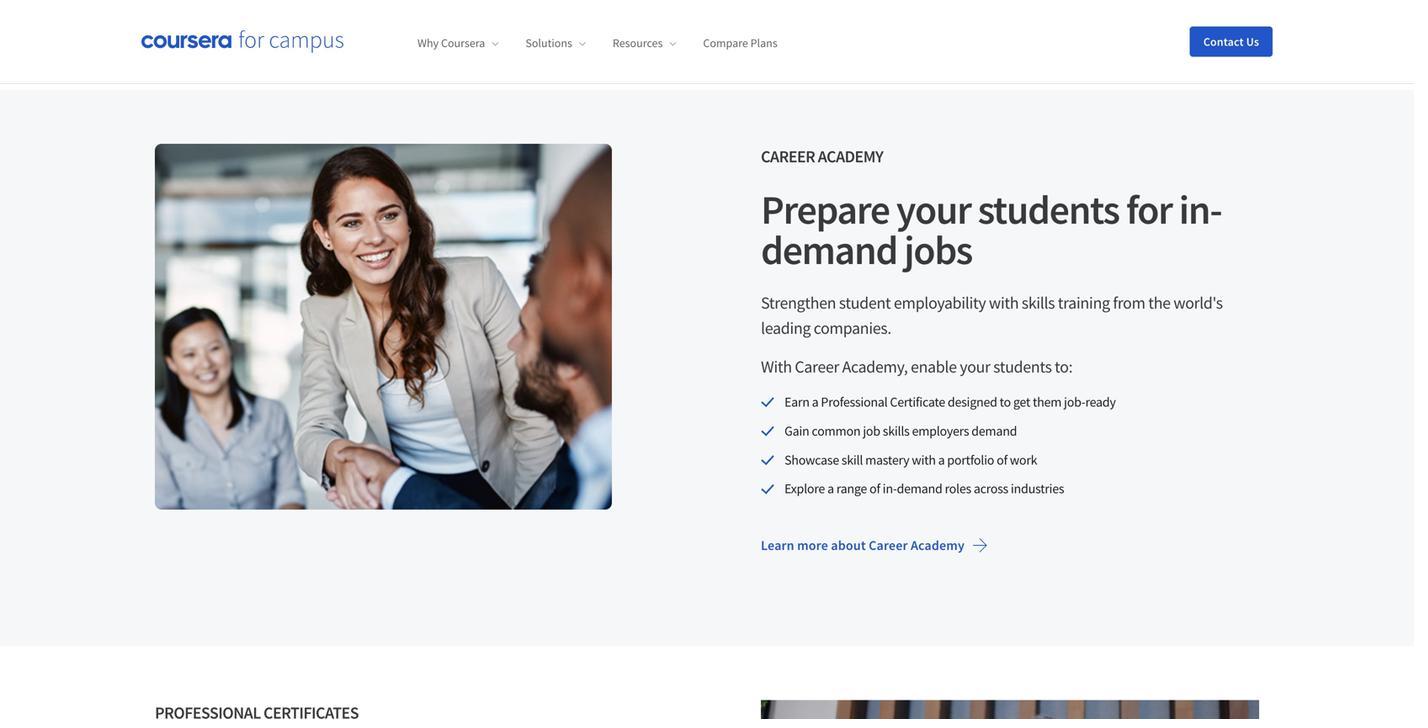Task type: describe. For each thing, give the bounding box(es) containing it.
academy,
[[842, 357, 908, 378]]

students inside prepare your students for in- demand jobs
[[978, 184, 1119, 235]]

ready
[[1086, 394, 1116, 411]]

world's
[[1174, 293, 1223, 314]]

gain
[[785, 423, 809, 440]]

1 vertical spatial career
[[795, 357, 839, 378]]

designed
[[948, 394, 997, 411]]

explore
[[785, 481, 825, 498]]

strengthen student employability with skills training from the world's leading companies.
[[761, 293, 1223, 339]]

skills inside strengthen student employability with skills training from the world's leading companies.
[[1022, 293, 1055, 314]]

0 vertical spatial career
[[761, 146, 815, 167]]

showcase skill mastery with a portfolio of work
[[785, 452, 1037, 469]]

certificate
[[890, 394, 945, 411]]

plans
[[751, 36, 778, 51]]

to
[[1000, 394, 1011, 411]]

explore a range of in-demand roles across industries
[[785, 481, 1064, 498]]

micro-credentials video thumb image
[[761, 701, 1259, 720]]

more
[[797, 538, 828, 554]]

career academy
[[761, 146, 883, 167]]

gain common job skills employers demand
[[785, 423, 1017, 440]]

with career academy, enable your students to:
[[761, 357, 1073, 378]]

work
[[1010, 452, 1037, 469]]

contact us button
[[1190, 27, 1273, 57]]

prepare
[[761, 184, 890, 235]]

industries
[[1011, 481, 1064, 498]]

in- for for
[[1179, 184, 1222, 235]]

solutions link
[[526, 36, 586, 51]]

0 vertical spatial academy
[[818, 146, 883, 167]]

learn more about career academy link
[[748, 526, 1002, 566]]

us
[[1246, 34, 1259, 49]]

in- for of
[[883, 481, 897, 498]]

contact us
[[1204, 34, 1259, 49]]

learn more about career academy
[[761, 538, 965, 554]]

with
[[761, 357, 792, 378]]

for
[[1126, 184, 1172, 235]]

the
[[1148, 293, 1171, 314]]

c4c career academy image
[[155, 144, 612, 510]]

why coursera
[[418, 36, 485, 51]]

a for range
[[827, 481, 834, 498]]

coursera
[[441, 36, 485, 51]]

resources
[[613, 36, 663, 51]]

1 vertical spatial demand
[[972, 423, 1017, 440]]

training
[[1058, 293, 1110, 314]]

1 horizontal spatial of
[[997, 452, 1008, 469]]



Task type: locate. For each thing, give the bounding box(es) containing it.
0 horizontal spatial a
[[812, 394, 819, 411]]

prepare your students for in- demand jobs
[[761, 184, 1222, 275]]

strengthen
[[761, 293, 836, 314]]

with right 'employability'
[[989, 293, 1019, 314]]

academy up prepare
[[818, 146, 883, 167]]

learn
[[761, 538, 794, 554]]

1 horizontal spatial skills
[[1022, 293, 1055, 314]]

2 vertical spatial career
[[869, 538, 908, 554]]

to:
[[1055, 357, 1073, 378]]

0 vertical spatial of
[[997, 452, 1008, 469]]

a down employers
[[938, 452, 945, 469]]

across
[[974, 481, 1008, 498]]

with for a
[[912, 452, 936, 469]]

career up prepare
[[761, 146, 815, 167]]

career
[[761, 146, 815, 167], [795, 357, 839, 378], [869, 538, 908, 554]]

job
[[863, 423, 880, 440]]

with inside strengthen student employability with skills training from the world's leading companies.
[[989, 293, 1019, 314]]

of right range
[[870, 481, 880, 498]]

earn
[[785, 394, 810, 411]]

1 horizontal spatial with
[[989, 293, 1019, 314]]

your inside prepare your students for in- demand jobs
[[896, 184, 971, 235]]

in- right the for at the right top of page
[[1179, 184, 1222, 235]]

roles
[[945, 481, 971, 498]]

academy
[[818, 146, 883, 167], [911, 538, 965, 554]]

1 vertical spatial of
[[870, 481, 880, 498]]

0 horizontal spatial skills
[[883, 423, 910, 440]]

them
[[1033, 394, 1062, 411]]

2 vertical spatial a
[[827, 481, 834, 498]]

0 vertical spatial in-
[[1179, 184, 1222, 235]]

a
[[812, 394, 819, 411], [938, 452, 945, 469], [827, 481, 834, 498]]

with
[[989, 293, 1019, 314], [912, 452, 936, 469]]

academy down "explore a range of in-demand roles across industries"
[[911, 538, 965, 554]]

skills right job
[[883, 423, 910, 440]]

0 vertical spatial your
[[896, 184, 971, 235]]

job-
[[1064, 394, 1086, 411]]

skills left training at the right top of page
[[1022, 293, 1055, 314]]

0 horizontal spatial of
[[870, 481, 880, 498]]

compare
[[703, 36, 748, 51]]

academy inside "link"
[[911, 538, 965, 554]]

with for skills
[[989, 293, 1019, 314]]

2 vertical spatial demand
[[897, 481, 943, 498]]

from
[[1113, 293, 1145, 314]]

demand up strengthen
[[761, 225, 897, 275]]

2 horizontal spatial a
[[938, 452, 945, 469]]

demand
[[761, 225, 897, 275], [972, 423, 1017, 440], [897, 481, 943, 498]]

resources link
[[613, 36, 676, 51]]

employability
[[894, 293, 986, 314]]

0 vertical spatial with
[[989, 293, 1019, 314]]

0 horizontal spatial with
[[912, 452, 936, 469]]

demand for roles
[[897, 481, 943, 498]]

0 vertical spatial a
[[812, 394, 819, 411]]

demand down to
[[972, 423, 1017, 440]]

0 vertical spatial demand
[[761, 225, 897, 275]]

earn a professional certificate designed to get them job-ready
[[785, 394, 1116, 411]]

solutions
[[526, 36, 572, 51]]

professional
[[821, 394, 888, 411]]

portfolio
[[947, 452, 994, 469]]

about
[[831, 538, 866, 554]]

a for professional
[[812, 394, 819, 411]]

enable
[[911, 357, 957, 378]]

compare plans
[[703, 36, 778, 51]]

coursera for campus image
[[141, 30, 343, 53]]

skill
[[842, 452, 863, 469]]

with up "explore a range of in-demand roles across industries"
[[912, 452, 936, 469]]

a left range
[[827, 481, 834, 498]]

in-
[[1179, 184, 1222, 235], [883, 481, 897, 498]]

1 vertical spatial academy
[[911, 538, 965, 554]]

companies.
[[814, 318, 891, 339]]

1 vertical spatial in-
[[883, 481, 897, 498]]

contact
[[1204, 34, 1244, 49]]

1 vertical spatial with
[[912, 452, 936, 469]]

of
[[997, 452, 1008, 469], [870, 481, 880, 498]]

compare plans link
[[703, 36, 778, 51]]

get
[[1013, 394, 1030, 411]]

mastery
[[865, 452, 909, 469]]

0 vertical spatial students
[[978, 184, 1119, 235]]

0 horizontal spatial academy
[[818, 146, 883, 167]]

1 horizontal spatial a
[[827, 481, 834, 498]]

common
[[812, 423, 861, 440]]

career right "with"
[[795, 357, 839, 378]]

employers
[[912, 423, 969, 440]]

in- down mastery
[[883, 481, 897, 498]]

1 vertical spatial your
[[960, 357, 990, 378]]

demand down showcase skill mastery with a portfolio of work
[[897, 481, 943, 498]]

why
[[418, 36, 439, 51]]

a right "earn" on the right
[[812, 394, 819, 411]]

students
[[978, 184, 1119, 235], [993, 357, 1052, 378]]

demand for jobs
[[761, 225, 897, 275]]

0 horizontal spatial in-
[[883, 481, 897, 498]]

student
[[839, 293, 891, 314]]

skills
[[1022, 293, 1055, 314], [883, 423, 910, 440]]

career right about
[[869, 538, 908, 554]]

1 vertical spatial a
[[938, 452, 945, 469]]

why coursera link
[[418, 36, 499, 51]]

range
[[837, 481, 867, 498]]

career inside "link"
[[869, 538, 908, 554]]

1 vertical spatial students
[[993, 357, 1052, 378]]

0 vertical spatial skills
[[1022, 293, 1055, 314]]

1 horizontal spatial in-
[[1179, 184, 1222, 235]]

1 vertical spatial skills
[[883, 423, 910, 440]]

of left work
[[997, 452, 1008, 469]]

your
[[896, 184, 971, 235], [960, 357, 990, 378]]

demand inside prepare your students for in- demand jobs
[[761, 225, 897, 275]]

leading
[[761, 318, 811, 339]]

1 horizontal spatial academy
[[911, 538, 965, 554]]

in- inside prepare your students for in- demand jobs
[[1179, 184, 1222, 235]]

jobs
[[904, 225, 972, 275]]

showcase
[[785, 452, 839, 469]]



Task type: vqa. For each thing, say whether or not it's contained in the screenshot.
skill on the bottom of page
yes



